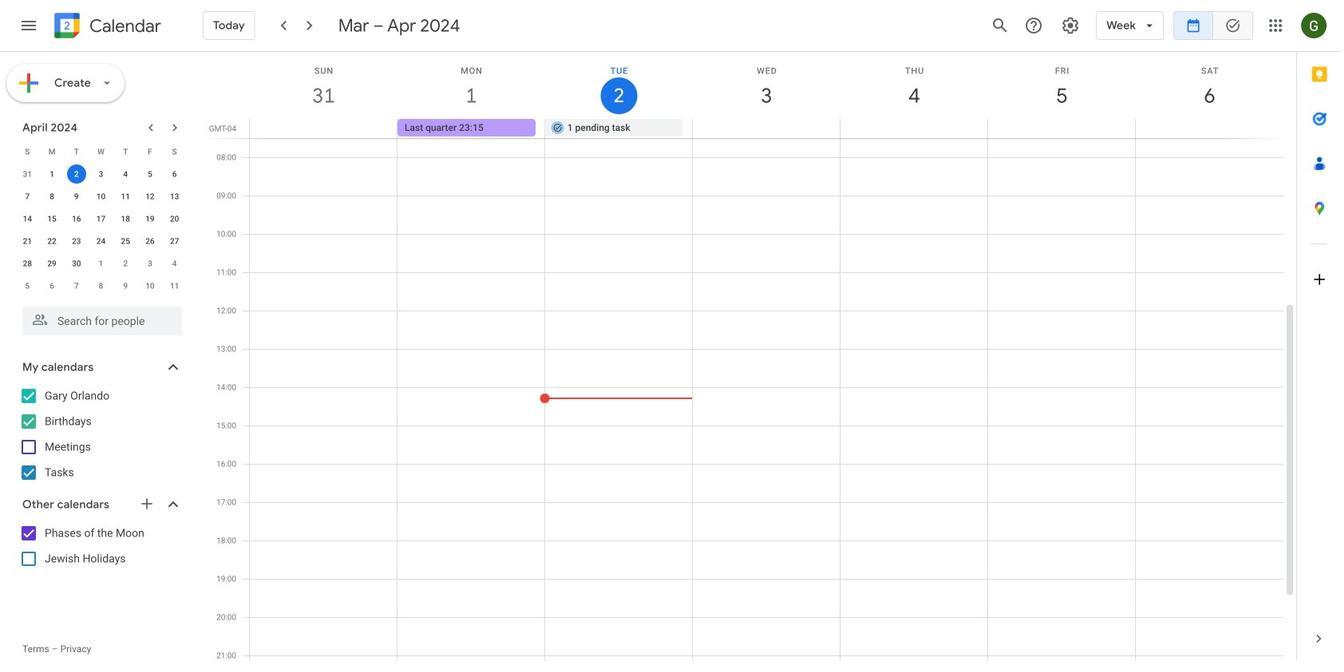 Task type: locate. For each thing, give the bounding box(es) containing it.
23 element
[[67, 232, 86, 251]]

29 element
[[42, 254, 62, 273]]

may 10 element
[[140, 276, 160, 295]]

27 element
[[165, 232, 184, 251]]

tab list
[[1298, 52, 1342, 616]]

6 element
[[165, 165, 184, 184]]

5 element
[[140, 165, 160, 184]]

13 element
[[165, 187, 184, 206]]

12 element
[[140, 187, 160, 206]]

Search for people text field
[[32, 307, 172, 335]]

15 element
[[42, 209, 62, 228]]

1 element
[[42, 165, 62, 184]]

4 element
[[116, 165, 135, 184]]

heading inside calendar element
[[86, 16, 161, 36]]

cell
[[250, 119, 398, 138], [693, 119, 840, 138], [840, 119, 988, 138], [988, 119, 1136, 138], [1136, 119, 1283, 138], [64, 163, 89, 185]]

row group
[[15, 163, 187, 297]]

21 element
[[18, 232, 37, 251]]

17 element
[[91, 209, 111, 228]]

support image
[[1025, 16, 1044, 35]]

settings menu image
[[1061, 16, 1081, 35]]

8 element
[[42, 187, 62, 206]]

3 element
[[91, 165, 111, 184]]

grid
[[204, 52, 1297, 661]]

None search field
[[0, 300, 198, 335]]

10 element
[[91, 187, 111, 206]]

18 element
[[116, 209, 135, 228]]

20 element
[[165, 209, 184, 228]]

may 2 element
[[116, 254, 135, 273]]

2, today element
[[67, 165, 86, 184]]

7 element
[[18, 187, 37, 206]]

9 element
[[67, 187, 86, 206]]

heading
[[86, 16, 161, 36]]

may 4 element
[[165, 254, 184, 273]]

11 element
[[116, 187, 135, 206]]

row
[[243, 119, 1297, 138], [15, 141, 187, 163], [15, 163, 187, 185], [15, 185, 187, 208], [15, 208, 187, 230], [15, 230, 187, 252], [15, 252, 187, 275], [15, 275, 187, 297]]



Task type: describe. For each thing, give the bounding box(es) containing it.
may 1 element
[[91, 254, 111, 273]]

cell inside april 2024 grid
[[64, 163, 89, 185]]

22 element
[[42, 232, 62, 251]]

calendar element
[[51, 10, 161, 45]]

30 element
[[67, 254, 86, 273]]

may 7 element
[[67, 276, 86, 295]]

24 element
[[91, 232, 111, 251]]

april 2024 grid
[[15, 141, 187, 297]]

19 element
[[140, 209, 160, 228]]

may 5 element
[[18, 276, 37, 295]]

28 element
[[18, 254, 37, 273]]

march 31 element
[[18, 165, 37, 184]]

16 element
[[67, 209, 86, 228]]

other calendars list
[[3, 521, 198, 572]]

main drawer image
[[19, 16, 38, 35]]

25 element
[[116, 232, 135, 251]]

may 6 element
[[42, 276, 62, 295]]

14 element
[[18, 209, 37, 228]]

may 3 element
[[140, 254, 160, 273]]

may 9 element
[[116, 276, 135, 295]]

may 11 element
[[165, 276, 184, 295]]

may 8 element
[[91, 276, 111, 295]]

my calendars list
[[3, 383, 198, 486]]

add other calendars image
[[139, 496, 155, 512]]

26 element
[[140, 232, 160, 251]]



